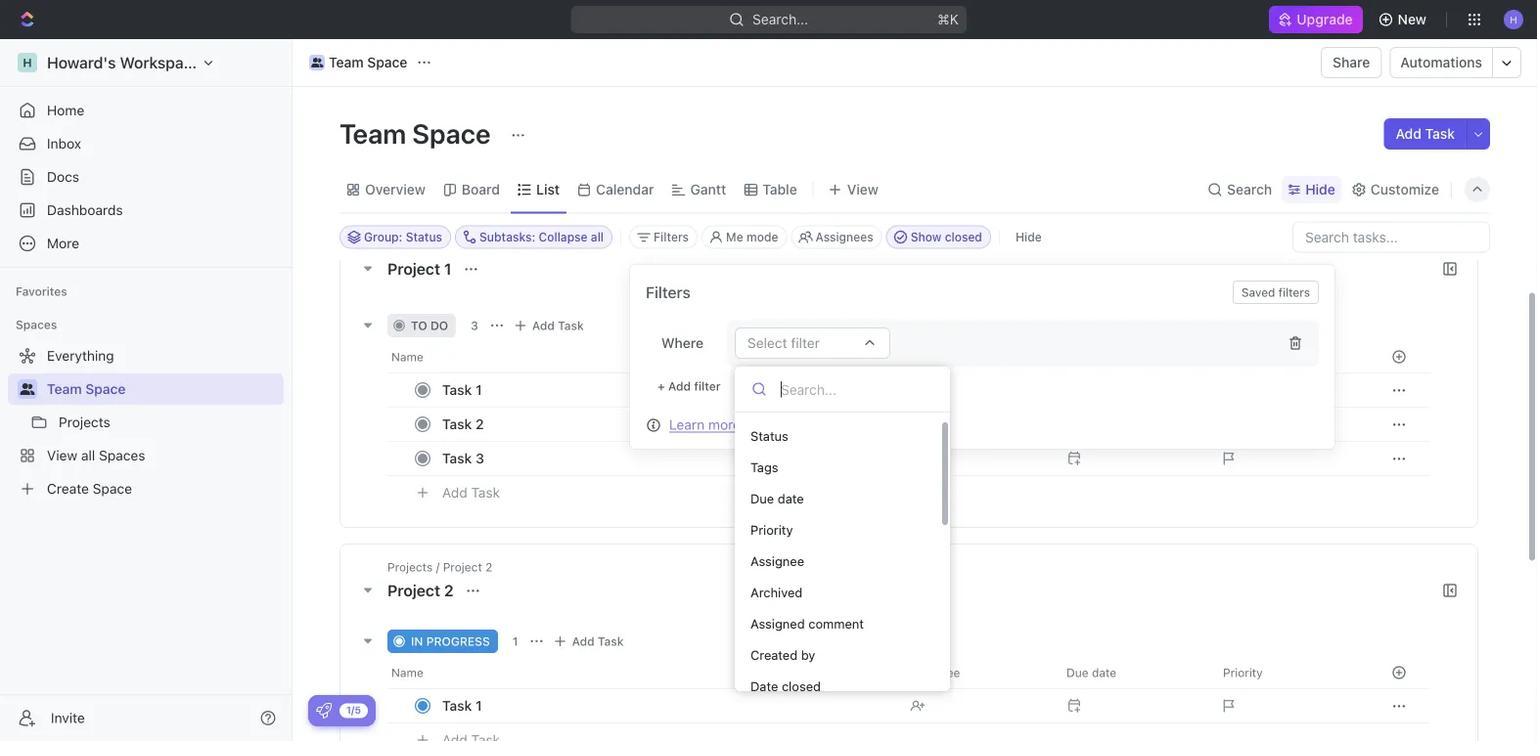 Task type: vqa. For each thing, say whether or not it's contained in the screenshot.
the Team Space to the top
yes



Task type: locate. For each thing, give the bounding box(es) containing it.
user group image inside "team space" tree
[[20, 384, 35, 395]]

space
[[367, 54, 408, 70], [412, 117, 491, 149], [85, 381, 126, 397]]

filters
[[1279, 286, 1311, 300], [785, 417, 820, 433]]

3 down ‎task 2
[[476, 451, 484, 467]]

1 horizontal spatial team space link
[[304, 51, 413, 74]]

1 vertical spatial hide
[[1016, 231, 1042, 244]]

home link
[[8, 95, 284, 126]]

project for project 1
[[388, 260, 440, 278]]

1 horizontal spatial 2
[[476, 416, 484, 433]]

1 for project 1
[[444, 260, 452, 278]]

1 horizontal spatial user group image
[[311, 58, 323, 68]]

filters right about
[[785, 417, 820, 433]]

in
[[411, 635, 423, 649]]

task 1 link
[[438, 693, 895, 721]]

‎task 2
[[442, 416, 484, 433]]

docs link
[[8, 162, 284, 193]]

⌘k
[[938, 11, 959, 27]]

filter
[[791, 335, 820, 351], [694, 380, 721, 393]]

task
[[1426, 126, 1455, 142], [558, 319, 584, 333], [442, 451, 472, 467], [471, 485, 500, 501], [598, 635, 624, 649], [442, 698, 472, 715]]

filter inside "dropdown button"
[[791, 335, 820, 351]]

3 right do
[[471, 319, 478, 333]]

0 vertical spatial filters
[[1279, 286, 1311, 300]]

assignees
[[816, 231, 874, 244]]

project up to at the top of page
[[388, 260, 440, 278]]

task 3
[[442, 451, 484, 467]]

date
[[778, 492, 804, 507]]

2
[[476, 416, 484, 433], [444, 582, 454, 600]]

gantt
[[691, 182, 727, 198]]

1
[[444, 260, 452, 278], [476, 382, 482, 398], [513, 635, 518, 649], [476, 698, 482, 715]]

filter right select
[[791, 335, 820, 351]]

table link
[[759, 176, 797, 204]]

upgrade link
[[1270, 6, 1363, 33]]

1 vertical spatial user group image
[[20, 384, 35, 395]]

spaces
[[16, 318, 57, 332]]

‎task
[[442, 382, 472, 398], [442, 416, 472, 433]]

0 vertical spatial filter
[[791, 335, 820, 351]]

1 vertical spatial team space link
[[47, 374, 280, 405]]

0 vertical spatial project
[[388, 260, 440, 278]]

1 for task 1
[[476, 698, 482, 715]]

add
[[1396, 126, 1422, 142], [532, 319, 555, 333], [669, 380, 691, 393], [442, 485, 468, 501], [572, 635, 595, 649]]

filter up the more
[[694, 380, 721, 393]]

closed
[[782, 680, 821, 694]]

created by
[[751, 648, 816, 663]]

comment
[[809, 617, 864, 632]]

2 vertical spatial space
[[85, 381, 126, 397]]

1 down progress
[[476, 698, 482, 715]]

2 up task 3
[[476, 416, 484, 433]]

Search tasks... text field
[[1294, 223, 1490, 252]]

due
[[751, 492, 774, 507]]

2 vertical spatial team space
[[47, 381, 126, 397]]

customize button
[[1346, 176, 1446, 204]]

0 vertical spatial user group image
[[311, 58, 323, 68]]

1 vertical spatial filter
[[694, 380, 721, 393]]

space inside tree
[[85, 381, 126, 397]]

0 vertical spatial ‎task
[[442, 382, 472, 398]]

calendar
[[596, 182, 654, 198]]

about
[[745, 417, 781, 433]]

overview
[[365, 182, 426, 198]]

select filter button
[[735, 328, 891, 359]]

new button
[[1371, 4, 1439, 35]]

0 vertical spatial 2
[[476, 416, 484, 433]]

1 vertical spatial space
[[412, 117, 491, 149]]

project up in
[[388, 582, 440, 600]]

created
[[751, 648, 798, 663]]

assignees button
[[791, 226, 883, 249]]

1 horizontal spatial hide
[[1306, 182, 1336, 198]]

project 2
[[388, 582, 458, 600]]

2 vertical spatial team
[[47, 381, 82, 397]]

1 project from the top
[[388, 260, 440, 278]]

search...
[[753, 11, 808, 27]]

2 project from the top
[[388, 582, 440, 600]]

1/5
[[346, 705, 361, 716]]

0 horizontal spatial hide
[[1016, 231, 1042, 244]]

automations button
[[1391, 48, 1493, 77]]

0 vertical spatial hide
[[1306, 182, 1336, 198]]

board
[[462, 182, 500, 198]]

2 up in progress
[[444, 582, 454, 600]]

2 ‎task from the top
[[442, 416, 472, 433]]

filters right saved
[[1279, 286, 1311, 300]]

‎task for ‎task 2
[[442, 416, 472, 433]]

project
[[388, 260, 440, 278], [388, 582, 440, 600]]

0 horizontal spatial team space link
[[47, 374, 280, 405]]

1 ‎task from the top
[[442, 382, 472, 398]]

assignee
[[751, 554, 805, 569]]

do
[[431, 319, 448, 333]]

hide
[[1306, 182, 1336, 198], [1016, 231, 1042, 244]]

team
[[329, 54, 364, 70], [340, 117, 406, 149], [47, 381, 82, 397]]

team space link
[[304, 51, 413, 74], [47, 374, 280, 405]]

3
[[471, 319, 478, 333], [476, 451, 484, 467]]

1 vertical spatial ‎task
[[442, 416, 472, 433]]

share button
[[1321, 47, 1382, 78]]

user group image
[[311, 58, 323, 68], [20, 384, 35, 395]]

sidebar navigation
[[0, 39, 293, 742]]

list link
[[532, 176, 560, 204]]

+
[[658, 380, 665, 393]]

learn more about filters
[[670, 417, 820, 433]]

share
[[1333, 54, 1371, 70]]

favorites button
[[8, 280, 75, 303]]

1 horizontal spatial filter
[[791, 335, 820, 351]]

priority
[[751, 523, 793, 538]]

1 vertical spatial filters
[[785, 417, 820, 433]]

due date
[[751, 492, 804, 507]]

board link
[[458, 176, 500, 204]]

add task
[[1396, 126, 1455, 142], [532, 319, 584, 333], [442, 485, 500, 501], [572, 635, 624, 649]]

0 horizontal spatial filters
[[785, 417, 820, 433]]

team inside tree
[[47, 381, 82, 397]]

0 horizontal spatial filter
[[694, 380, 721, 393]]

team space tree
[[8, 341, 284, 505]]

gantt link
[[687, 176, 727, 204]]

status
[[751, 429, 789, 444]]

0 horizontal spatial 2
[[444, 582, 454, 600]]

automations
[[1401, 54, 1483, 70]]

customize
[[1371, 182, 1440, 198]]

1 vertical spatial project
[[388, 582, 440, 600]]

0 horizontal spatial space
[[85, 381, 126, 397]]

‎task down ‎task 1
[[442, 416, 472, 433]]

1 up ‎task 2
[[476, 382, 482, 398]]

0 horizontal spatial user group image
[[20, 384, 35, 395]]

‎task up ‎task 2
[[442, 382, 472, 398]]

hide inside button
[[1016, 231, 1042, 244]]

1 vertical spatial 2
[[444, 582, 454, 600]]

progress
[[426, 635, 490, 649]]

1 up do
[[444, 260, 452, 278]]

list
[[536, 182, 560, 198]]

task 1
[[442, 698, 482, 715]]

1 horizontal spatial space
[[367, 54, 408, 70]]



Task type: describe. For each thing, give the bounding box(es) containing it.
table
[[763, 182, 797, 198]]

‎task for ‎task 1
[[442, 382, 472, 398]]

2 for project 2
[[444, 582, 454, 600]]

‎task 2 link
[[438, 411, 895, 439]]

0 vertical spatial team space
[[329, 54, 408, 70]]

assigned
[[751, 617, 805, 632]]

to do
[[411, 319, 448, 333]]

1 horizontal spatial filters
[[1279, 286, 1311, 300]]

team space link inside tree
[[47, 374, 280, 405]]

+ add filter
[[658, 380, 721, 393]]

upgrade
[[1297, 11, 1353, 27]]

1 for ‎task 1
[[476, 382, 482, 398]]

0 vertical spatial space
[[367, 54, 408, 70]]

docs
[[47, 169, 79, 185]]

in progress
[[411, 635, 490, 649]]

calendar link
[[592, 176, 654, 204]]

dashboards link
[[8, 195, 284, 226]]

filters button
[[629, 226, 698, 249]]

saved
[[1242, 286, 1276, 300]]

learn more about filters link
[[670, 417, 820, 433]]

0 vertical spatial team
[[329, 54, 364, 70]]

task 3 link
[[438, 445, 895, 473]]

1 vertical spatial 3
[[476, 451, 484, 467]]

search button
[[1202, 176, 1279, 204]]

dashboards
[[47, 202, 123, 218]]

archived
[[751, 586, 803, 600]]

to
[[411, 319, 427, 333]]

new
[[1398, 11, 1427, 27]]

project 1
[[388, 260, 456, 278]]

0 vertical spatial team space link
[[304, 51, 413, 74]]

overview link
[[361, 176, 426, 204]]

1 vertical spatial team
[[340, 117, 406, 149]]

invite
[[51, 711, 85, 727]]

2 horizontal spatial space
[[412, 117, 491, 149]]

2 for ‎task 2
[[476, 416, 484, 433]]

hide inside dropdown button
[[1306, 182, 1336, 198]]

Search... text field
[[781, 375, 934, 404]]

learn
[[670, 417, 705, 433]]

favorites
[[16, 285, 67, 299]]

where
[[662, 335, 704, 351]]

team space inside tree
[[47, 381, 126, 397]]

date closed
[[751, 680, 821, 694]]

assigned comment
[[751, 617, 864, 632]]

home
[[47, 102, 84, 118]]

onboarding checklist button image
[[316, 704, 332, 719]]

onboarding checklist button element
[[316, 704, 332, 719]]

select
[[748, 335, 788, 351]]

1 right progress
[[513, 635, 518, 649]]

tags
[[751, 461, 779, 475]]

inbox link
[[8, 128, 284, 160]]

user group image inside team space link
[[311, 58, 323, 68]]

filters
[[654, 231, 689, 244]]

date
[[751, 680, 779, 694]]

by
[[801, 648, 816, 663]]

select filter
[[748, 335, 820, 351]]

hide button
[[1008, 226, 1050, 249]]

‎task 1 link
[[438, 376, 895, 405]]

more
[[709, 417, 741, 433]]

1 vertical spatial team space
[[340, 117, 497, 149]]

saved filters
[[1242, 286, 1311, 300]]

hide button
[[1282, 176, 1342, 204]]

search
[[1227, 182, 1273, 198]]

‎task 1
[[442, 382, 482, 398]]

0 vertical spatial 3
[[471, 319, 478, 333]]

inbox
[[47, 136, 81, 152]]

project for project 2
[[388, 582, 440, 600]]



